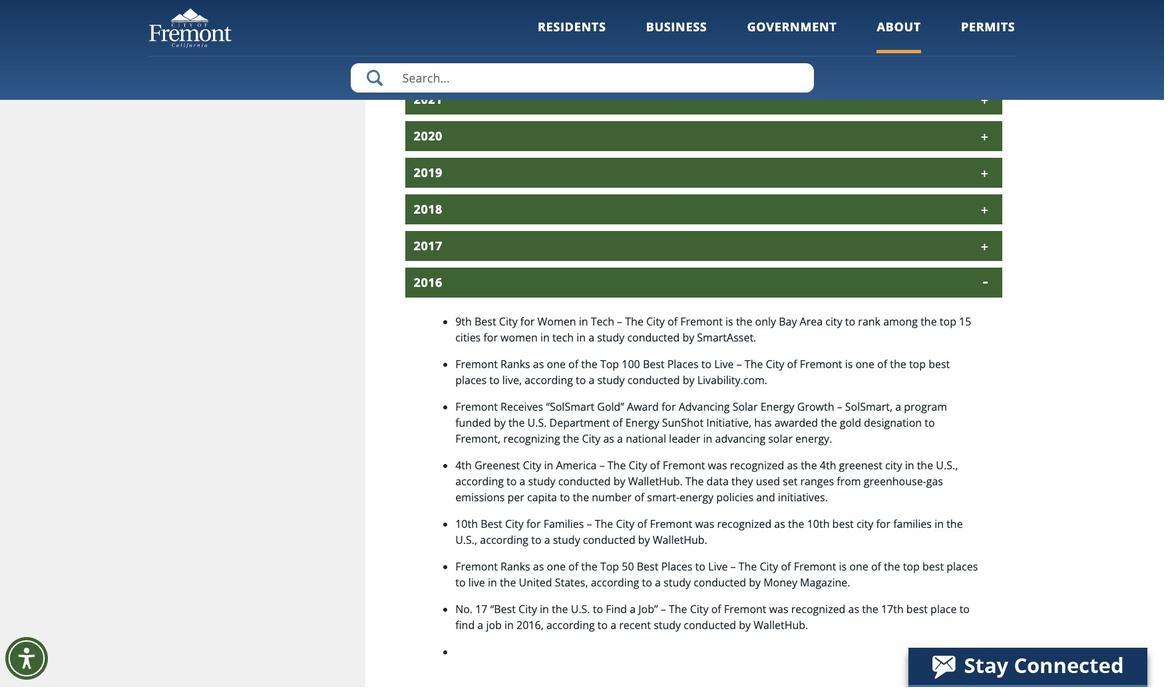 Task type: locate. For each thing, give the bounding box(es) containing it.
by up advancing
[[683, 373, 695, 387]]

in right the leader
[[703, 431, 713, 446]]

places for fremont ranks as one of the top 100 best places to live – the city of fremont is one of the top best places to live, according to a study conducted by livability.com.
[[456, 373, 487, 387]]

to up job"
[[642, 575, 652, 590]]

in
[[632, 0, 641, 2], [539, 3, 548, 18], [696, 3, 706, 18], [579, 314, 588, 329], [541, 330, 550, 345], [577, 330, 586, 345], [703, 431, 713, 446], [544, 458, 554, 473], [905, 458, 915, 473], [935, 517, 944, 531], [488, 575, 497, 590], [540, 602, 549, 616], [505, 618, 514, 632]]

bay
[[779, 314, 797, 329]]

city inside the – additionally, in a report by next practice partners, fremont parks & recreation also placed 26th in instagram rankings and 57th in facebook city rankings.
[[759, 3, 777, 18]]

in inside fremont receives "solsmart gold" award for advancing solar energy growth – solsmart, a program funded by the u.s. department of energy sunshot initiative, has awarded the gold designation to fremont, recognizing the city as a national leader in advancing solar energy.
[[703, 431, 713, 446]]

– right families
[[587, 517, 592, 531]]

the up 17th
[[884, 559, 901, 574]]

in right tech
[[577, 330, 586, 345]]

the left number
[[573, 490, 589, 505]]

according down per at the left bottom of the page
[[480, 533, 529, 547]]

the up "best
[[500, 575, 516, 590]]

top for 100
[[601, 357, 619, 371]]

top for 50
[[601, 559, 619, 574]]

rank
[[859, 314, 881, 329]]

1 horizontal spatial places
[[947, 559, 978, 574]]

practice
[[728, 0, 767, 2]]

livability.com.
[[698, 373, 768, 387]]

2 vertical spatial was
[[770, 602, 789, 616]]

by inside '10th best city for families – the city of fremont was recognized as the 10th best city for families in the u.s., according to a study conducted by wallethub.'
[[638, 533, 650, 547]]

1 vertical spatial recognized
[[717, 517, 772, 531]]

– additionally, in a report by next practice partners, fremont parks & recreation also placed 26th in instagram rankings and 57th in facebook city rankings.
[[456, 0, 957, 18]]

according
[[525, 373, 573, 387], [456, 474, 504, 489], [480, 533, 529, 547], [591, 575, 639, 590], [547, 618, 595, 632]]

a down find
[[611, 618, 617, 632]]

1 horizontal spatial energy
[[761, 399, 795, 414]]

about link
[[877, 19, 922, 53]]

1 vertical spatial u.s.
[[571, 602, 590, 616]]

was down energy
[[695, 517, 715, 531]]

0 horizontal spatial and
[[649, 3, 668, 18]]

initiative,
[[707, 415, 752, 430]]

by up number
[[614, 474, 626, 489]]

0 vertical spatial live
[[715, 357, 734, 371]]

number
[[592, 490, 632, 505]]

money
[[764, 575, 798, 590]]

conducted inside fremont ranks as one of the top 100 best places to live – the city of fremont is one of the top best places to live, according to a study conducted by livability.com.
[[628, 373, 680, 387]]

live
[[715, 357, 734, 371], [708, 559, 728, 574]]

for up women
[[521, 314, 535, 329]]

no. 17 "best city in the u.s. to find a job" – the city of fremont was recognized as the 17th best place to find a job in 2016, according to a recent study conducted by wallethub.
[[456, 602, 970, 632]]

recognized for data
[[730, 458, 785, 473]]

city down the from
[[857, 517, 874, 531]]

0 vertical spatial recognized
[[730, 458, 785, 473]]

1 vertical spatial u.s.,
[[456, 533, 478, 547]]

0 vertical spatial u.s.,
[[936, 458, 958, 473]]

best inside 9th best city for women in tech – the city of fremont is the only bay area city to rank among the top 15 cities for women in tech in a study conducted by smartasset.
[[475, 314, 497, 329]]

2 10th from the left
[[807, 517, 830, 531]]

1 vertical spatial city
[[886, 458, 903, 473]]

4th greenest city in america – the city of fremont was recognized as the 4th greenest city in the u.s., according to a study conducted by wallethub. the data they used set ranges from greenhouse-gas emissions per capita to the number of smart-energy policies and initiatives.
[[456, 458, 958, 505]]

0 horizontal spatial u.s.
[[528, 415, 547, 430]]

u.s. down states, at bottom
[[571, 602, 590, 616]]

to left rank
[[846, 314, 856, 329]]

live inside fremont ranks as one of the top 100 best places to live – the city of fremont is one of the top best places to live, according to a study conducted by livability.com.
[[715, 357, 734, 371]]

fremont,
[[456, 431, 501, 446]]

recognized up used
[[730, 458, 785, 473]]

places inside fremont ranks as one of the top 100 best places to live – the city of fremont is one of the top best places to live, according to a study conducted by livability.com.
[[668, 357, 699, 371]]

facebook
[[708, 3, 756, 18]]

live inside fremont ranks as one of the top 50 best places to live – the city of fremont is one of the top best places to live in the united states, according to a study conducted by money magazine.
[[708, 559, 728, 574]]

the right job"
[[669, 602, 688, 616]]

conducted down the 100
[[628, 373, 680, 387]]

ranks for in
[[501, 559, 530, 574]]

recognizing
[[504, 431, 560, 446]]

– inside no. 17 "best city in the u.s. to find a job" – the city of fremont was recognized as the 17th best place to find a job in 2016, according to a recent study conducted by wallethub.
[[661, 602, 666, 616]]

best right 50
[[637, 559, 659, 574]]

places inside fremont ranks as one of the top 50 best places to live – the city of fremont is one of the top best places to live in the united states, according to a study conducted by money magazine.
[[947, 559, 978, 574]]

0 vertical spatial places
[[668, 357, 699, 371]]

of up fremont ranks as one of the top 100 best places to live – the city of fremont is one of the top best places to live, according to a study conducted by livability.com.
[[668, 314, 678, 329]]

"best
[[491, 602, 516, 616]]

u.s. inside fremont receives "solsmart gold" award for advancing solar energy growth – solsmart, a program funded by the u.s. department of energy sunshot initiative, has awarded the gold designation to fremont, recognizing the city as a national leader in advancing solar energy.
[[528, 415, 547, 430]]

city right area
[[826, 314, 843, 329]]

conducted inside no. 17 "best city in the u.s. to find a job" – the city of fremont was recognized as the 17th best place to find a job in 2016, according to a recent study conducted by wallethub.
[[684, 618, 737, 632]]

0 horizontal spatial places
[[456, 373, 487, 387]]

per
[[508, 490, 525, 505]]

1 ranks from the top
[[501, 357, 530, 371]]

recognized inside no. 17 "best city in the u.s. to find a job" – the city of fremont was recognized as the 17th best place to find a job in 2016, according to a recent study conducted by wallethub.
[[792, 602, 846, 616]]

fremont
[[818, 0, 860, 2], [681, 314, 723, 329], [456, 357, 498, 371], [800, 357, 843, 371], [456, 399, 498, 414], [663, 458, 705, 473], [650, 517, 693, 531], [456, 559, 498, 574], [794, 559, 837, 574], [724, 602, 767, 616]]

1 vertical spatial wallethub.
[[653, 533, 708, 547]]

business link
[[646, 19, 707, 53]]

2 vertical spatial top
[[903, 559, 920, 574]]

– inside fremont receives "solsmart gold" award for advancing solar energy growth – solsmart, a program funded by the u.s. department of energy sunshot initiative, has awarded the gold designation to fremont, recognizing the city as a national leader in advancing solar energy.
[[837, 399, 843, 414]]

ranks inside fremont ranks as one of the top 50 best places to live – the city of fremont is one of the top best places to live in the united states, according to a study conducted by money magazine.
[[501, 559, 530, 574]]

recognized down policies
[[717, 517, 772, 531]]

recognized inside 4th greenest city in america – the city of fremont was recognized as the 4th greenest city in the u.s., according to a study conducted by wallethub. the data they used set ranges from greenhouse-gas emissions per capita to the number of smart-energy policies and initiatives.
[[730, 458, 785, 473]]

– right job"
[[661, 602, 666, 616]]

fremont down money
[[724, 602, 767, 616]]

– inside 9th best city for women in tech – the city of fremont is the only bay area city to rank among the top 15 cities for women in tech in a study conducted by smartasset.
[[617, 314, 623, 329]]

1 vertical spatial places
[[947, 559, 978, 574]]

study inside no. 17 "best city in the u.s. to find a job" – the city of fremont was recognized as the 17th best place to find a job in 2016, according to a recent study conducted by wallethub.
[[654, 618, 681, 632]]

1 vertical spatial is
[[845, 357, 853, 371]]

– inside 4th greenest city in america – the city of fremont was recognized as the 4th greenest city in the u.s., according to a study conducted by wallethub. the data they used set ranges from greenhouse-gas emissions per capita to the number of smart-energy policies and initiatives.
[[600, 458, 605, 473]]

4th up ranges
[[820, 458, 837, 473]]

0 horizontal spatial 10th
[[456, 517, 478, 531]]

– right tech at the right of the page
[[617, 314, 623, 329]]

in inside fremont ranks as one of the top 50 best places to live – the city of fremont is one of the top best places to live in the united states, according to a study conducted by money magazine.
[[488, 575, 497, 590]]

– inside fremont ranks as one of the top 50 best places to live – the city of fremont is one of the top best places to live in the united states, according to a study conducted by money magazine.
[[731, 559, 736, 574]]

awarded
[[775, 415, 818, 430]]

conducted inside 4th greenest city in america – the city of fremont was recognized as the 4th greenest city in the u.s., according to a study conducted by wallethub. the data they used set ranges from greenhouse-gas emissions per capita to the number of smart-energy policies and initiatives.
[[558, 474, 611, 489]]

and down used
[[757, 490, 776, 505]]

city
[[826, 314, 843, 329], [886, 458, 903, 473], [857, 517, 874, 531]]

no.
[[456, 602, 473, 616]]

4th
[[456, 458, 472, 473], [820, 458, 837, 473]]

city down the practice in the right of the page
[[759, 3, 777, 18]]

places for fremont ranks as one of the top 50 best places to live – the city of fremont is one of the top best places to live in the united states, according to a study conducted by money magazine.
[[947, 559, 978, 574]]

has
[[755, 415, 772, 430]]

u.s.
[[528, 415, 547, 430], [571, 602, 590, 616]]

in up rankings
[[632, 0, 641, 2]]

the down number
[[595, 517, 613, 531]]

0 horizontal spatial 4th
[[456, 458, 472, 473]]

recognized down magazine.
[[792, 602, 846, 616]]

conducted down fremont ranks as one of the top 50 best places to live – the city of fremont is one of the top best places to live in the united states, according to a study conducted by money magazine.
[[684, 618, 737, 632]]

– up instagram
[[560, 0, 565, 2]]

conducted inside 9th best city for women in tech – the city of fremont is the only bay area city to rank among the top 15 cities for women in tech in a study conducted by smartasset.
[[627, 330, 680, 345]]

2 vertical spatial city
[[857, 517, 874, 531]]

capita
[[527, 490, 557, 505]]

10th down emissions
[[456, 517, 478, 531]]

1 horizontal spatial 4th
[[820, 458, 837, 473]]

gas
[[927, 474, 944, 489]]

a down families
[[544, 533, 550, 547]]

0 vertical spatial was
[[708, 458, 727, 473]]

gold
[[840, 415, 862, 430]]

wallethub.
[[628, 474, 683, 489], [653, 533, 708, 547], [754, 618, 809, 632]]

recognized for wallethub.
[[717, 517, 772, 531]]

1 horizontal spatial u.s.
[[571, 602, 590, 616]]

was inside 4th greenest city in america – the city of fremont was recognized as the 4th greenest city in the u.s., according to a study conducted by wallethub. the data they used set ranges from greenhouse-gas emissions per capita to the number of smart-energy policies and initiatives.
[[708, 458, 727, 473]]

to inside fremont receives "solsmart gold" award for advancing solar energy growth – solsmart, a program funded by the u.s. department of energy sunshot initiative, has awarded the gold designation to fremont, recognizing the city as a national leader in advancing solar energy.
[[925, 415, 935, 430]]

fremont up the smartasset.
[[681, 314, 723, 329]]

1 vertical spatial top
[[601, 559, 619, 574]]

9th best city for women in tech – the city of fremont is the only bay area city to rank among the top 15 cities for women in tech in a study conducted by smartasset.
[[456, 314, 972, 345]]

1 horizontal spatial and
[[757, 490, 776, 505]]

as inside no. 17 "best city in the u.s. to find a job" – the city of fremont was recognized as the 17th best place to find a job in 2016, according to a recent study conducted by wallethub.
[[849, 602, 860, 616]]

1 vertical spatial ranks
[[501, 559, 530, 574]]

0 vertical spatial ranks
[[501, 357, 530, 371]]

15
[[960, 314, 972, 329]]

10th
[[456, 517, 478, 531], [807, 517, 830, 531]]

best inside no. 17 "best city in the u.s. to find a job" – the city of fremont was recognized as the 17th best place to find a job in 2016, according to a recent study conducted by wallethub.
[[907, 602, 928, 616]]

conducted up no. 17 "best city in the u.s. to find a job" – the city of fremont was recognized as the 17th best place to find a job in 2016, according to a recent study conducted by wallethub.
[[694, 575, 746, 590]]

a inside fremont ranks as one of the top 50 best places to live – the city of fremont is one of the top best places to live in the united states, according to a study conducted by money magazine.
[[655, 575, 661, 590]]

2 vertical spatial recognized
[[792, 602, 846, 616]]

fremont down smart-
[[650, 517, 693, 531]]

top
[[601, 357, 619, 371], [601, 559, 619, 574]]

was down money
[[770, 602, 789, 616]]

study up capita
[[528, 474, 556, 489]]

conducted up the 100
[[627, 330, 680, 345]]

city inside 9th best city for women in tech – the city of fremont is the only bay area city to rank among the top 15 cities for women in tech in a study conducted by smartasset.
[[826, 314, 843, 329]]

live down '10th best city for families – the city of fremont was recognized as the 10th best city for families in the u.s., according to a study conducted by wallethub.'
[[708, 559, 728, 574]]

for inside fremont receives "solsmart gold" award for advancing solar energy growth – solsmart, a program funded by the u.s. department of energy sunshot initiative, has awarded the gold designation to fremont, recognizing the city as a national leader in advancing solar energy.
[[662, 399, 676, 414]]

study down job"
[[654, 618, 681, 632]]

2017
[[414, 238, 443, 254]]

to inside '10th best city for families – the city of fremont was recognized as the 10th best city for families in the u.s., according to a study conducted by wallethub.'
[[531, 533, 542, 547]]

places down 9th best city for women in tech – the city of fremont is the only bay area city to rank among the top 15 cities for women in tech in a study conducted by smartasset.
[[668, 357, 699, 371]]

recreation
[[904, 0, 957, 2]]

places for livability.com.
[[668, 357, 699, 371]]

9th
[[456, 314, 472, 329]]

is up solsmart,
[[845, 357, 853, 371]]

ranges
[[801, 474, 834, 489]]

of inside fremont receives "solsmart gold" award for advancing solar energy growth – solsmart, a program funded by the u.s. department of energy sunshot initiative, has awarded the gold designation to fremont, recognizing the city as a national leader in advancing solar energy.
[[613, 415, 623, 430]]

in down next
[[696, 3, 706, 18]]

is up the smartasset.
[[726, 314, 734, 329]]

states,
[[555, 575, 588, 590]]

according down 50
[[591, 575, 639, 590]]

wallethub. inside no. 17 "best city in the u.s. to find a job" – the city of fremont was recognized as the 17th best place to find a job in 2016, according to a recent study conducted by wallethub.
[[754, 618, 809, 632]]

recognized inside '10th best city for families – the city of fremont was recognized as the 10th best city for families in the u.s., according to a study conducted by wallethub.'
[[717, 517, 772, 531]]

energy down "award"
[[626, 415, 660, 430]]

according inside no. 17 "best city in the u.s. to find a job" – the city of fremont was recognized as the 17th best place to find a job in 2016, according to a recent study conducted by wallethub.
[[547, 618, 595, 632]]

best inside '10th best city for families – the city of fremont was recognized as the 10th best city for families in the u.s., according to a study conducted by wallethub.'
[[833, 517, 854, 531]]

was inside '10th best city for families – the city of fremont was recognized as the 10th best city for families in the u.s., according to a study conducted by wallethub.'
[[695, 517, 715, 531]]

tech
[[553, 330, 574, 345]]

0 vertical spatial is
[[726, 314, 734, 329]]

is inside fremont ranks as one of the top 100 best places to live – the city of fremont is one of the top best places to live, according to a study conducted by livability.com.
[[845, 357, 853, 371]]

is up magazine.
[[839, 559, 847, 574]]

0 vertical spatial city
[[826, 314, 843, 329]]

the down '10th best city for families – the city of fremont was recognized as the 10th best city for families in the u.s., according to a study conducted by wallethub.'
[[739, 559, 757, 574]]

city inside fremont ranks as one of the top 50 best places to live – the city of fremont is one of the top best places to live in the united states, according to a study conducted by money magazine.
[[760, 559, 779, 574]]

2 vertical spatial wallethub.
[[754, 618, 809, 632]]

is inside fremont ranks as one of the top 50 best places to live – the city of fremont is one of the top best places to live in the united states, according to a study conducted by money magazine.
[[839, 559, 847, 574]]

by left money
[[749, 575, 761, 590]]

as down initiatives. at the bottom right
[[775, 517, 786, 531]]

live for a
[[708, 559, 728, 574]]

smart-
[[647, 490, 680, 505]]

2 horizontal spatial city
[[886, 458, 903, 473]]

the inside '10th best city for families – the city of fremont was recognized as the 10th best city for families in the u.s., according to a study conducted by wallethub.'
[[595, 517, 613, 531]]

find
[[456, 618, 475, 632]]

the up gas
[[917, 458, 934, 473]]

0 vertical spatial and
[[649, 3, 668, 18]]

for
[[521, 314, 535, 329], [484, 330, 498, 345], [662, 399, 676, 414], [527, 517, 541, 531], [877, 517, 891, 531]]

according inside fremont ranks as one of the top 50 best places to live – the city of fremont is one of the top best places to live in the united states, according to a study conducted by money magazine.
[[591, 575, 639, 590]]

one
[[547, 357, 566, 371], [856, 357, 875, 371], [547, 559, 566, 574], [850, 559, 869, 574]]

stay connected image
[[909, 648, 1147, 685]]

0 vertical spatial u.s.
[[528, 415, 547, 430]]

advancing
[[715, 431, 766, 446]]

by up 57th
[[687, 0, 699, 2]]

1 horizontal spatial 10th
[[807, 517, 830, 531]]

of up 17th
[[872, 559, 882, 574]]

top for fremont ranks as one of the top 100 best places to live – the city of fremont is one of the top best places to live, according to a study conducted by livability.com.
[[909, 357, 926, 371]]

2 4th from the left
[[820, 458, 837, 473]]

1 vertical spatial live
[[708, 559, 728, 574]]

a
[[644, 0, 650, 2], [589, 330, 595, 345], [589, 373, 595, 387], [896, 399, 902, 414], [617, 431, 623, 446], [520, 474, 526, 489], [544, 533, 550, 547], [655, 575, 661, 590], [630, 602, 636, 616], [478, 618, 484, 632], [611, 618, 617, 632]]

u.s., up gas
[[936, 458, 958, 473]]

city inside '10th best city for families – the city of fremont was recognized as the 10th best city for families in the u.s., according to a study conducted by wallethub.'
[[857, 517, 874, 531]]

as down women
[[533, 357, 544, 371]]

for right 'cities'
[[484, 330, 498, 345]]

fremont inside '10th best city for families – the city of fremont was recognized as the 10th best city for families in the u.s., according to a study conducted by wallethub.'
[[650, 517, 693, 531]]

by inside 9th best city for women in tech – the city of fremont is the only bay area city to rank among the top 15 cities for women in tech in a study conducted by smartasset.
[[683, 330, 695, 345]]

is
[[726, 314, 734, 329], [845, 357, 853, 371], [839, 559, 847, 574]]

0 vertical spatial top
[[601, 357, 619, 371]]

as up set
[[787, 458, 798, 473]]

2 ranks from the top
[[501, 559, 530, 574]]

top inside 9th best city for women in tech – the city of fremont is the only bay area city to rank among the top 15 cities for women in tech in a study conducted by smartasset.
[[940, 314, 957, 329]]

study inside 4th greenest city in america – the city of fremont was recognized as the 4th greenest city in the u.s., according to a study conducted by wallethub. the data they used set ranges from greenhouse-gas emissions per capita to the number of smart-energy policies and initiatives.
[[528, 474, 556, 489]]

as down gold"
[[604, 431, 615, 446]]

a left "national"
[[617, 431, 623, 446]]

in right 'families'
[[935, 517, 944, 531]]

1 vertical spatial top
[[909, 357, 926, 371]]

to right place
[[960, 602, 970, 616]]

0 vertical spatial top
[[940, 314, 957, 329]]

0 horizontal spatial city
[[826, 314, 843, 329]]

top left 15
[[940, 314, 957, 329]]

0 horizontal spatial u.s.,
[[456, 533, 478, 547]]

greenhouse-
[[864, 474, 927, 489]]

as inside fremont receives "solsmart gold" award for advancing solar energy growth – solsmart, a program funded by the u.s. department of energy sunshot initiative, has awarded the gold designation to fremont, recognizing the city as a national leader in advancing solar energy.
[[604, 431, 615, 446]]

top inside fremont ranks as one of the top 50 best places to live – the city of fremont is one of the top best places to live in the united states, according to a study conducted by money magazine.
[[601, 559, 619, 574]]

50
[[622, 559, 634, 574]]

city inside 4th greenest city in america – the city of fremont was recognized as the 4th greenest city in the u.s., according to a study conducted by wallethub. the data they used set ranges from greenhouse-gas emissions per capita to the number of smart-energy policies and initiatives.
[[886, 458, 903, 473]]

the up livability.com.
[[745, 357, 763, 371]]

ranks
[[501, 357, 530, 371], [501, 559, 530, 574]]

is for livability.com.
[[845, 357, 853, 371]]

the inside fremont ranks as one of the top 50 best places to live – the city of fremont is one of the top best places to live in the united states, according to a study conducted by money magazine.
[[739, 559, 757, 574]]

conducted inside fremont ranks as one of the top 50 best places to live – the city of fremont is one of the top best places to live in the united states, according to a study conducted by money magazine.
[[694, 575, 746, 590]]

"solsmart
[[546, 399, 595, 414]]

10th down initiatives. at the bottom right
[[807, 517, 830, 531]]

2 vertical spatial is
[[839, 559, 847, 574]]

1 vertical spatial was
[[695, 517, 715, 531]]

energy
[[761, 399, 795, 414], [626, 415, 660, 430]]

places
[[668, 357, 699, 371], [662, 559, 693, 574]]

government link
[[747, 19, 837, 53]]

0 vertical spatial wallethub.
[[628, 474, 683, 489]]

recognized
[[730, 458, 785, 473], [717, 517, 772, 531], [792, 602, 846, 616]]

city down fremont ranks as one of the top 50 best places to live – the city of fremont is one of the top best places to live in the united states, according to a study conducted by money magazine.
[[690, 602, 709, 616]]

2 top from the top
[[601, 559, 619, 574]]

the left 17th
[[862, 602, 879, 616]]

0 horizontal spatial energy
[[626, 415, 660, 430]]

the down department
[[563, 431, 579, 446]]

conducted
[[627, 330, 680, 345], [628, 373, 680, 387], [558, 474, 611, 489], [583, 533, 636, 547], [694, 575, 746, 590], [684, 618, 737, 632]]

city inside fremont receives "solsmart gold" award for advancing solar energy growth – solsmart, a program funded by the u.s. department of energy sunshot initiative, has awarded the gold designation to fremont, recognizing the city as a national leader in advancing solar energy.
[[582, 431, 601, 446]]

conducted up 50
[[583, 533, 636, 547]]

1 vertical spatial and
[[757, 490, 776, 505]]

a left job
[[478, 618, 484, 632]]

top inside fremont ranks as one of the top 100 best places to live – the city of fremont is one of the top best places to live, according to a study conducted by livability.com.
[[909, 357, 926, 371]]

wallethub. inside '10th best city for families – the city of fremont was recognized as the 10th best city for families in the u.s., according to a study conducted by wallethub.'
[[653, 533, 708, 547]]

live
[[469, 575, 485, 590]]

fremont inside no. 17 "best city in the u.s. to find a job" – the city of fremont was recognized as the 17th best place to find a job in 2016, according to a recent study conducted by wallethub.
[[724, 602, 767, 616]]

as
[[533, 357, 544, 371], [604, 431, 615, 446], [787, 458, 798, 473], [775, 517, 786, 531], [533, 559, 544, 574], [849, 602, 860, 616]]

1 vertical spatial places
[[662, 559, 693, 574]]

1 horizontal spatial u.s.,
[[936, 458, 958, 473]]

1 top from the top
[[601, 357, 619, 371]]

the down states, at bottom
[[552, 602, 568, 616]]

was inside no. 17 "best city in the u.s. to find a job" – the city of fremont was recognized as the 17th best place to find a job in 2016, according to a recent study conducted by wallethub.
[[770, 602, 789, 616]]

best up program at the right of the page
[[929, 357, 950, 371]]

ranks inside fremont ranks as one of the top 100 best places to live – the city of fremont is one of the top best places to live, according to a study conducted by livability.com.
[[501, 357, 530, 371]]

0 vertical spatial places
[[456, 373, 487, 387]]

top for fremont ranks as one of the top 50 best places to live – the city of fremont is one of the top best places to live in the united states, according to a study conducted by money magazine.
[[903, 559, 920, 574]]

live for livability.com.
[[715, 357, 734, 371]]

a up per at the left bottom of the page
[[520, 474, 526, 489]]

top inside fremont ranks as one of the top 100 best places to live – the city of fremont is one of the top best places to live, according to a study conducted by livability.com.
[[601, 357, 619, 371]]

by down smart-
[[638, 533, 650, 547]]

they
[[732, 474, 753, 489]]

1 horizontal spatial city
[[857, 517, 874, 531]]

u.s. up recognizing
[[528, 415, 547, 430]]

find
[[606, 602, 627, 616]]

study down families
[[553, 533, 580, 547]]

by inside fremont ranks as one of the top 100 best places to live – the city of fremont is one of the top best places to live, according to a study conducted by livability.com.
[[683, 373, 695, 387]]

city down recognizing
[[523, 458, 542, 473]]

and inside the – additionally, in a report by next practice partners, fremont parks & recreation also placed 26th in instagram rankings and 57th in facebook city rankings.
[[649, 3, 668, 18]]

was for wallethub.
[[695, 517, 715, 531]]

energy.
[[796, 431, 833, 446]]

placed
[[478, 3, 511, 18]]

best up place
[[923, 559, 944, 574]]

city
[[759, 3, 777, 18], [499, 314, 518, 329], [647, 314, 665, 329], [766, 357, 785, 371], [582, 431, 601, 446], [523, 458, 542, 473], [629, 458, 647, 473], [505, 517, 524, 531], [616, 517, 635, 531], [760, 559, 779, 574], [519, 602, 537, 616], [690, 602, 709, 616]]

places inside fremont ranks as one of the top 50 best places to live – the city of fremont is one of the top best places to live in the united states, according to a study conducted by money magazine.
[[662, 559, 693, 574]]

top inside fremont ranks as one of the top 50 best places to live – the city of fremont is one of the top best places to live in the united states, according to a study conducted by money magazine.
[[903, 559, 920, 574]]

advancing
[[679, 399, 730, 414]]

next
[[701, 0, 725, 2]]

a inside fremont ranks as one of the top 100 best places to live – the city of fremont is one of the top best places to live, according to a study conducted by livability.com.
[[589, 373, 595, 387]]

in left tech at the right of the page
[[579, 314, 588, 329]]

as inside 4th greenest city in america – the city of fremont was recognized as the 4th greenest city in the u.s., according to a study conducted by wallethub. the data they used set ranges from greenhouse-gas emissions per capita to the number of smart-energy policies and initiatives.
[[787, 458, 798, 473]]



Task type: vqa. For each thing, say whether or not it's contained in the screenshot.
10th
yes



Task type: describe. For each thing, give the bounding box(es) containing it.
2021
[[414, 91, 443, 107]]

fremont up "live"
[[456, 559, 498, 574]]

0 vertical spatial energy
[[761, 399, 795, 414]]

solsmart,
[[846, 399, 893, 414]]

best inside fremont ranks as one of the top 50 best places to live – the city of fremont is one of the top best places to live in the united states, according to a study conducted by money magazine.
[[923, 559, 944, 574]]

fremont inside 4th greenest city in america – the city of fremont was recognized as the 4th greenest city in the u.s., according to a study conducted by wallethub. the data they used set ranges from greenhouse-gas emissions per capita to the number of smart-energy policies and initiatives.
[[663, 458, 705, 473]]

the up ranges
[[801, 458, 817, 473]]

fremont inside fremont receives "solsmart gold" award for advancing solar energy growth – solsmart, a program funded by the u.s. department of energy sunshot initiative, has awarded the gold designation to fremont, recognizing the city as a national leader in advancing solar energy.
[[456, 399, 498, 414]]

of inside no. 17 "best city in the u.s. to find a job" – the city of fremont was recognized as the 17th best place to find a job in 2016, according to a recent study conducted by wallethub.
[[712, 602, 722, 616]]

– inside fremont ranks as one of the top 100 best places to live – the city of fremont is one of the top best places to live, according to a study conducted by livability.com.
[[737, 357, 742, 371]]

10th best city for families – the city of fremont was recognized as the 10th best city for families in the u.s., according to a study conducted by wallethub.
[[456, 517, 963, 547]]

award
[[627, 399, 659, 414]]

Search text field
[[351, 63, 814, 93]]

city up 2016,
[[519, 602, 537, 616]]

in up 2016,
[[540, 602, 549, 616]]

one down tech
[[547, 357, 566, 371]]

america
[[556, 458, 597, 473]]

business
[[646, 19, 707, 35]]

is for a
[[839, 559, 847, 574]]

residents
[[538, 19, 606, 35]]

ranks for according
[[501, 357, 530, 371]]

fremont ranks as one of the top 50 best places to live – the city of fremont is one of the top best places to live in the united states, according to a study conducted by money magazine.
[[456, 559, 978, 590]]

permits
[[961, 19, 1016, 35]]

designation
[[864, 415, 922, 430]]

26th
[[514, 3, 536, 18]]

only
[[755, 314, 776, 329]]

by inside fremont ranks as one of the top 50 best places to live – the city of fremont is one of the top best places to live in the united states, according to a study conducted by money magazine.
[[749, 575, 761, 590]]

17th
[[882, 602, 904, 616]]

places for a
[[662, 559, 693, 574]]

of up states, at bottom
[[569, 559, 579, 574]]

best inside '10th best city for families – the city of fremont was recognized as the 10th best city for families in the u.s., according to a study conducted by wallethub.'
[[481, 517, 503, 531]]

the right 'families'
[[947, 517, 963, 531]]

u.s., inside 4th greenest city in america – the city of fremont was recognized as the 4th greenest city in the u.s., according to a study conducted by wallethub. the data they used set ranges from greenhouse-gas emissions per capita to the number of smart-energy policies and initiatives.
[[936, 458, 958, 473]]

best inside fremont ranks as one of the top 50 best places to live – the city of fremont is one of the top best places to live in the united states, according to a study conducted by money magazine.
[[637, 559, 659, 574]]

city for best
[[857, 517, 874, 531]]

the up states, at bottom
[[581, 559, 598, 574]]

in right job
[[505, 618, 514, 632]]

a left job"
[[630, 602, 636, 616]]

in inside '10th best city for families – the city of fremont was recognized as the 10th best city for families in the u.s., according to a study conducted by wallethub.'
[[935, 517, 944, 531]]

fremont inside the – additionally, in a report by next practice partners, fremont parks & recreation also placed 26th in instagram rankings and 57th in facebook city rankings.
[[818, 0, 860, 2]]

one up solsmart,
[[856, 357, 875, 371]]

to inside 9th best city for women in tech – the city of fremont is the only bay area city to rank among the top 15 cities for women in tech in a study conducted by smartasset.
[[846, 314, 856, 329]]

to down find
[[598, 618, 608, 632]]

to down '10th best city for families – the city of fremont was recognized as the 10th best city for families in the u.s., according to a study conducted by wallethub.'
[[696, 559, 706, 574]]

women
[[501, 330, 538, 345]]

by inside no. 17 "best city in the u.s. to find a job" – the city of fremont was recognized as the 17th best place to find a job in 2016, according to a recent study conducted by wallethub.
[[739, 618, 751, 632]]

by inside fremont receives "solsmart gold" award for advancing solar energy growth – solsmart, a program funded by the u.s. department of energy sunshot initiative, has awarded the gold designation to fremont, recognizing the city as a national leader in advancing solar energy.
[[494, 415, 506, 430]]

sunshot
[[662, 415, 704, 430]]

a inside '10th best city for families – the city of fremont was recognized as the 10th best city for families in the u.s., according to a study conducted by wallethub.'
[[544, 533, 550, 547]]

for left 'families'
[[877, 517, 891, 531]]

families
[[544, 517, 584, 531]]

city inside fremont ranks as one of the top 100 best places to live – the city of fremont is one of the top best places to live, according to a study conducted by livability.com.
[[766, 357, 785, 371]]

in up 'greenhouse-'
[[905, 458, 915, 473]]

in right the 26th
[[539, 3, 548, 18]]

gold"
[[597, 399, 625, 414]]

conducted inside '10th best city for families – the city of fremont was recognized as the 10th best city for families in the u.s., according to a study conducted by wallethub.'
[[583, 533, 636, 547]]

study inside 9th best city for women in tech – the city of fremont is the only bay area city to rank among the top 15 cities for women in tech in a study conducted by smartasset.
[[597, 330, 625, 345]]

is inside 9th best city for women in tech – the city of fremont is the only bay area city to rank among the top 15 cities for women in tech in a study conducted by smartasset.
[[726, 314, 734, 329]]

fremont inside 9th best city for women in tech – the city of fremont is the only bay area city to rank among the top 15 cities for women in tech in a study conducted by smartasset.
[[681, 314, 723, 329]]

the left only
[[736, 314, 753, 329]]

the down among
[[890, 357, 907, 371]]

– inside the – additionally, in a report by next practice partners, fremont parks & recreation also placed 26th in instagram rankings and 57th in facebook city rankings.
[[560, 0, 565, 2]]

to up per at the left bottom of the page
[[507, 474, 517, 489]]

according inside fremont ranks as one of the top 100 best places to live – the city of fremont is one of the top best places to live, according to a study conducted by livability.com.
[[525, 373, 573, 387]]

as inside fremont ranks as one of the top 50 best places to live – the city of fremont is one of the top best places to live in the united states, according to a study conducted by money magazine.
[[533, 559, 544, 574]]

the inside 9th best city for women in tech – the city of fremont is the only bay area city to rank among the top 15 cities for women in tech in a study conducted by smartasset.
[[625, 314, 644, 329]]

and inside 4th greenest city in america – the city of fremont was recognized as the 4th greenest city in the u.s., according to a study conducted by wallethub. the data they used set ranges from greenhouse-gas emissions per capita to the number of smart-energy policies and initiatives.
[[757, 490, 776, 505]]

2019
[[414, 164, 443, 180]]

the inside no. 17 "best city in the u.s. to find a job" – the city of fremont was recognized as the 17th best place to find a job in 2016, according to a recent study conducted by wallethub.
[[669, 602, 688, 616]]

tech
[[591, 314, 615, 329]]

100
[[622, 357, 640, 371]]

the left the 100
[[581, 357, 598, 371]]

fremont up magazine.
[[794, 559, 837, 574]]

job
[[486, 618, 502, 632]]

the right among
[[921, 314, 937, 329]]

of up money
[[781, 559, 791, 574]]

according inside '10th best city for families – the city of fremont was recognized as the 10th best city for families in the u.s., according to a study conducted by wallethub.'
[[480, 533, 529, 547]]

job"
[[639, 602, 658, 616]]

families
[[894, 517, 932, 531]]

fremont down 'cities'
[[456, 357, 498, 371]]

energy
[[680, 490, 714, 505]]

2016,
[[517, 618, 544, 632]]

about
[[877, 19, 922, 35]]

department
[[550, 415, 610, 430]]

was for data
[[708, 458, 727, 473]]

leader
[[669, 431, 701, 446]]

additionally,
[[568, 0, 629, 2]]

u.s., inside '10th best city for families – the city of fremont was recognized as the 10th best city for families in the u.s., according to a study conducted by wallethub.'
[[456, 533, 478, 547]]

– inside '10th best city for families – the city of fremont was recognized as the 10th best city for families in the u.s., according to a study conducted by wallethub.'
[[587, 517, 592, 531]]

united
[[519, 575, 552, 590]]

greenest
[[839, 458, 883, 473]]

solar
[[769, 431, 793, 446]]

wallethub. inside 4th greenest city in america – the city of fremont was recognized as the 4th greenest city in the u.s., according to a study conducted by wallethub. the data they used set ranges from greenhouse-gas emissions per capita to the number of smart-energy policies and initiatives.
[[628, 474, 683, 489]]

emissions
[[456, 490, 505, 505]]

study inside fremont ranks as one of the top 50 best places to live – the city of fremont is one of the top best places to live in the united states, according to a study conducted by money magazine.
[[664, 575, 691, 590]]

fremont ranks as one of the top 100 best places to live – the city of fremont is one of the top best places to live, according to a study conducted by livability.com.
[[456, 357, 950, 387]]

best inside fremont ranks as one of the top 100 best places to live – the city of fremont is one of the top best places to live, according to a study conducted by livability.com.
[[929, 357, 950, 371]]

national
[[626, 431, 667, 446]]

city for greenest
[[886, 458, 903, 473]]

rankings.
[[780, 3, 825, 18]]

2020
[[414, 128, 443, 144]]

of inside 9th best city for women in tech – the city of fremont is the only bay area city to rank among the top 15 cities for women in tech in a study conducted by smartasset.
[[668, 314, 678, 329]]

instagram
[[551, 3, 601, 18]]

of down rank
[[878, 357, 888, 371]]

a inside 9th best city for women in tech – the city of fremont is the only bay area city to rank among the top 15 cities for women in tech in a study conducted by smartasset.
[[589, 330, 595, 345]]

of down tech
[[569, 357, 579, 371]]

receives
[[501, 399, 544, 414]]

the up energy
[[686, 474, 704, 489]]

city down "national"
[[629, 458, 647, 473]]

set
[[783, 474, 798, 489]]

from
[[837, 474, 861, 489]]

in left america
[[544, 458, 554, 473]]

also
[[456, 3, 476, 18]]

greenest
[[475, 458, 520, 473]]

among
[[884, 314, 918, 329]]

a inside 4th greenest city in america – the city of fremont was recognized as the 4th greenest city in the u.s., according to a study conducted by wallethub. the data they used set ranges from greenhouse-gas emissions per capita to the number of smart-energy policies and initiatives.
[[520, 474, 526, 489]]

study inside '10th best city for families – the city of fremont was recognized as the 10th best city for families in the u.s., according to a study conducted by wallethub.'
[[553, 533, 580, 547]]

57th
[[671, 3, 694, 18]]

residents link
[[538, 19, 606, 53]]

magazine.
[[800, 575, 851, 590]]

study inside fremont ranks as one of the top 100 best places to live – the city of fremont is one of the top best places to live, according to a study conducted by livability.com.
[[598, 373, 625, 387]]

the down initiatives. at the bottom right
[[788, 517, 805, 531]]

the down receives
[[509, 415, 525, 430]]

the inside fremont ranks as one of the top 100 best places to live – the city of fremont is one of the top best places to live, according to a study conducted by livability.com.
[[745, 357, 763, 371]]

17
[[476, 602, 488, 616]]

place
[[931, 602, 957, 616]]

1 4th from the left
[[456, 458, 472, 473]]

for down capita
[[527, 517, 541, 531]]

by inside 4th greenest city in america – the city of fremont was recognized as the 4th greenest city in the u.s., according to a study conducted by wallethub. the data they used set ranges from greenhouse-gas emissions per capita to the number of smart-energy policies and initiatives.
[[614, 474, 626, 489]]

report
[[653, 0, 684, 2]]

recent
[[619, 618, 651, 632]]

as inside fremont ranks as one of the top 100 best places to live – the city of fremont is one of the top best places to live, according to a study conducted by livability.com.
[[533, 357, 544, 371]]

u.s. inside no. 17 "best city in the u.s. to find a job" – the city of fremont was recognized as the 17th best place to find a job in 2016, according to a recent study conducted by wallethub.
[[571, 602, 590, 616]]

according inside 4th greenest city in america – the city of fremont was recognized as the 4th greenest city in the u.s., according to a study conducted by wallethub. the data they used set ranges from greenhouse-gas emissions per capita to the number of smart-energy policies and initiatives.
[[456, 474, 504, 489]]

of inside '10th best city for families – the city of fremont was recognized as the 10th best city for families in the u.s., according to a study conducted by wallethub.'
[[638, 517, 648, 531]]

of down "national"
[[650, 458, 660, 473]]

2018
[[414, 201, 443, 217]]

to left live,
[[490, 373, 500, 387]]

solar
[[733, 399, 758, 414]]

the down growth
[[821, 415, 837, 430]]

cities
[[456, 330, 481, 345]]

1 vertical spatial energy
[[626, 415, 660, 430]]

fremont up growth
[[800, 357, 843, 371]]

of left smart-
[[635, 490, 645, 505]]

used
[[756, 474, 780, 489]]

a up designation
[[896, 399, 902, 414]]

&
[[893, 0, 901, 2]]

permits link
[[961, 19, 1016, 53]]

one up states, at bottom
[[547, 559, 566, 574]]

in left tech
[[541, 330, 550, 345]]

city up women
[[499, 314, 518, 329]]

city right tech at the right of the page
[[647, 314, 665, 329]]

the up number
[[608, 458, 626, 473]]

to left "live"
[[456, 575, 466, 590]]

fremont receives "solsmart gold" award for advancing solar energy growth – solsmart, a program funded by the u.s. department of energy sunshot initiative, has awarded the gold designation to fremont, recognizing the city as a national leader in advancing solar energy.
[[456, 399, 948, 446]]

one up magazine.
[[850, 559, 869, 574]]

rankings
[[604, 3, 647, 18]]

2016
[[414, 274, 443, 290]]

a inside the – additionally, in a report by next practice partners, fremont parks & recreation also placed 26th in instagram rankings and 57th in facebook city rankings.
[[644, 0, 650, 2]]

women
[[538, 314, 576, 329]]

of down bay
[[787, 357, 797, 371]]

initiatives.
[[778, 490, 828, 505]]

as inside '10th best city for families – the city of fremont was recognized as the 10th best city for families in the u.s., according to a study conducted by wallethub.'
[[775, 517, 786, 531]]

data
[[707, 474, 729, 489]]

to right capita
[[560, 490, 570, 505]]

1 10th from the left
[[456, 517, 478, 531]]

area
[[800, 314, 823, 329]]

to up livability.com.
[[702, 357, 712, 371]]

city down number
[[616, 517, 635, 531]]

by inside the – additionally, in a report by next practice partners, fremont parks & recreation also placed 26th in instagram rankings and 57th in facebook city rankings.
[[687, 0, 699, 2]]

city down per at the left bottom of the page
[[505, 517, 524, 531]]

partners,
[[770, 0, 815, 2]]

to left find
[[593, 602, 603, 616]]

funded
[[456, 415, 491, 430]]

to up "solsmart
[[576, 373, 586, 387]]

growth
[[798, 399, 835, 414]]

best inside fremont ranks as one of the top 100 best places to live – the city of fremont is one of the top best places to live, according to a study conducted by livability.com.
[[643, 357, 665, 371]]



